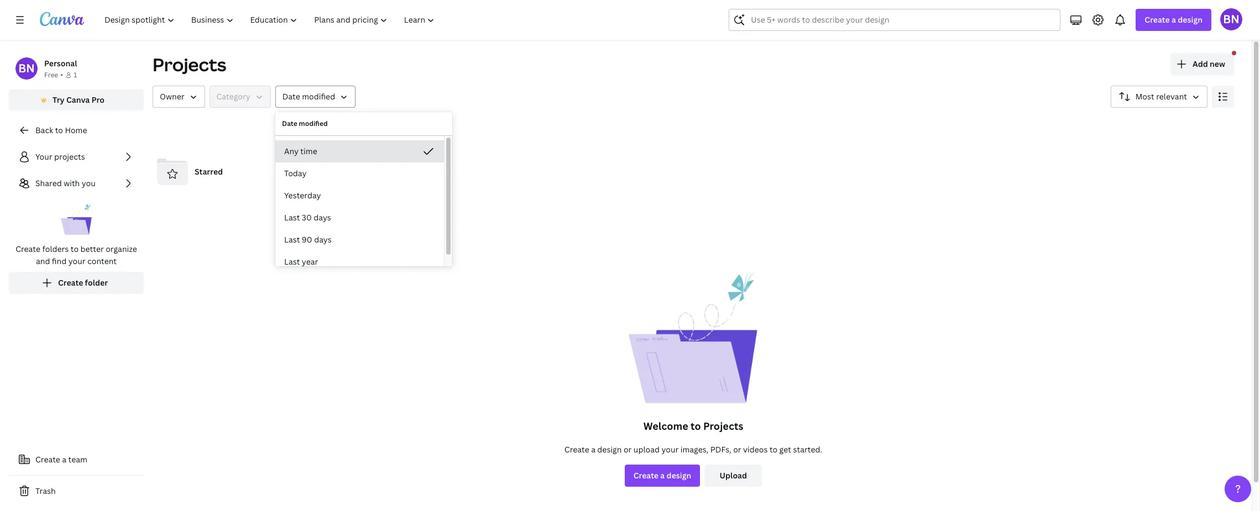 Task type: vqa. For each thing, say whether or not it's contained in the screenshot.
date modified button
yes



Task type: locate. For each thing, give the bounding box(es) containing it.
relevant
[[1157, 91, 1188, 102]]

back to home
[[35, 125, 87, 136]]

last for last 90 days
[[284, 235, 300, 245]]

projects up pdfs,
[[704, 420, 744, 433]]

2 vertical spatial design
[[667, 471, 692, 481]]

uploads link
[[334, 152, 507, 192]]

organize
[[106, 244, 137, 254]]

0 vertical spatial projects
[[153, 53, 227, 76]]

create folders to better organize and find your content
[[16, 244, 137, 267]]

date modified
[[282, 91, 335, 102], [282, 119, 328, 128]]

list box
[[275, 141, 444, 273]]

upload button
[[705, 465, 762, 487]]

1
[[74, 70, 77, 80]]

3 last from the top
[[284, 257, 300, 267]]

a up add new dropdown button
[[1172, 14, 1177, 25]]

or left "upload"
[[624, 445, 632, 455]]

starred
[[195, 167, 223, 177]]

1 horizontal spatial projects
[[704, 420, 744, 433]]

yesterday option
[[275, 185, 444, 207]]

projects up owner button
[[153, 53, 227, 76]]

any time button
[[275, 141, 444, 163]]

1 horizontal spatial design
[[667, 471, 692, 481]]

days
[[314, 212, 331, 223], [314, 235, 332, 245]]

0 vertical spatial days
[[314, 212, 331, 223]]

to left better
[[71, 244, 79, 254]]

design
[[1178, 14, 1203, 25], [598, 445, 622, 455], [667, 471, 692, 481]]

any time
[[284, 146, 317, 157]]

1 vertical spatial date modified
[[282, 119, 328, 128]]

1 vertical spatial projects
[[704, 420, 744, 433]]

last
[[284, 212, 300, 223], [284, 235, 300, 245], [284, 257, 300, 267]]

add new button
[[1171, 53, 1235, 75]]

0 vertical spatial ben nelson image
[[1221, 8, 1243, 30]]

your right find
[[68, 256, 85, 267]]

design inside create a design button
[[667, 471, 692, 481]]

date
[[282, 91, 300, 102], [282, 119, 297, 128]]

days inside last 30 days "button"
[[314, 212, 331, 223]]

0 horizontal spatial create a design
[[634, 471, 692, 481]]

any time option
[[275, 141, 444, 163]]

or right pdfs,
[[734, 445, 742, 455]]

free
[[44, 70, 58, 80]]

2 horizontal spatial design
[[1178, 14, 1203, 25]]

last for last 30 days
[[284, 212, 300, 223]]

90
[[302, 235, 312, 245]]

design inside create a design dropdown button
[[1178, 14, 1203, 25]]

1 last from the top
[[284, 212, 300, 223]]

1 vertical spatial days
[[314, 235, 332, 245]]

days right 30
[[314, 212, 331, 223]]

1 horizontal spatial or
[[734, 445, 742, 455]]

design down the "create a design or upload your images, pdfs, or videos to get started."
[[667, 471, 692, 481]]

projects
[[153, 53, 227, 76], [704, 420, 744, 433]]

0 vertical spatial design
[[1178, 14, 1203, 25]]

1 horizontal spatial ben nelson image
[[1221, 8, 1243, 30]]

shared
[[35, 178, 62, 189]]

date right 'category' button
[[282, 91, 300, 102]]

today button
[[275, 163, 444, 185]]

0 vertical spatial modified
[[302, 91, 335, 102]]

list
[[9, 146, 144, 294]]

pdfs,
[[711, 445, 732, 455]]

starred link
[[153, 152, 326, 192]]

None search field
[[729, 9, 1061, 31]]

ben nelson image
[[1221, 8, 1243, 30], [15, 58, 38, 80]]

time
[[301, 146, 317, 157]]

ben nelson image left free on the left top
[[15, 58, 38, 80]]

trash
[[35, 486, 56, 497]]

Sort by button
[[1111, 86, 1208, 108]]

design left "upload"
[[598, 445, 622, 455]]

any
[[284, 146, 299, 157]]

0 horizontal spatial or
[[624, 445, 632, 455]]

pro
[[92, 95, 105, 105]]

your inside create folders to better organize and find your content
[[68, 256, 85, 267]]

1 date from the top
[[282, 91, 300, 102]]

last 30 days button
[[275, 207, 444, 229]]

a left "upload"
[[591, 445, 596, 455]]

your
[[68, 256, 85, 267], [662, 445, 679, 455]]

to up images,
[[691, 420, 701, 433]]

last left 30
[[284, 212, 300, 223]]

create a team
[[35, 455, 87, 465]]

yesterday button
[[275, 185, 444, 207]]

ben nelson element
[[15, 58, 38, 80]]

1 vertical spatial your
[[662, 445, 679, 455]]

create a design inside button
[[634, 471, 692, 481]]

try canva pro button
[[9, 90, 144, 111]]

personal
[[44, 58, 77, 69]]

30
[[302, 212, 312, 223]]

ben nelson image up new
[[1221, 8, 1243, 30]]

0 horizontal spatial ben nelson image
[[15, 58, 38, 80]]

date modified inside "button"
[[282, 91, 335, 102]]

owner
[[160, 91, 184, 102]]

1 date modified from the top
[[282, 91, 335, 102]]

today
[[284, 168, 307, 179]]

create folder
[[58, 278, 108, 288]]

add
[[1193, 59, 1209, 69]]

modified
[[302, 91, 335, 102], [299, 119, 328, 128]]

create a design up add at the top of the page
[[1145, 14, 1203, 25]]

create a design inside dropdown button
[[1145, 14, 1203, 25]]

days right 90
[[314, 235, 332, 245]]

1 vertical spatial last
[[284, 235, 300, 245]]

0 vertical spatial date modified
[[282, 91, 335, 102]]

create a design down "upload"
[[634, 471, 692, 481]]

create a team button
[[9, 449, 144, 471]]

create a design
[[1145, 14, 1203, 25], [634, 471, 692, 481]]

or
[[624, 445, 632, 455], [734, 445, 742, 455]]

0 vertical spatial your
[[68, 256, 85, 267]]

1 vertical spatial ben nelson image
[[15, 58, 38, 80]]

welcome
[[644, 420, 689, 433]]

ben nelson image
[[1221, 8, 1243, 30]]

1 horizontal spatial create a design
[[1145, 14, 1203, 25]]

Search search field
[[751, 9, 1039, 30]]

your right "upload"
[[662, 445, 679, 455]]

0 vertical spatial date
[[282, 91, 300, 102]]

last 90 days option
[[275, 229, 444, 251]]

1 vertical spatial date
[[282, 119, 297, 128]]

create a design for create a design button
[[634, 471, 692, 481]]

design left 'bn' popup button
[[1178, 14, 1203, 25]]

last left year
[[284, 257, 300, 267]]

1 vertical spatial create a design
[[634, 471, 692, 481]]

2 vertical spatial last
[[284, 257, 300, 267]]

create folder button
[[9, 272, 144, 294]]

days for last 30 days
[[314, 212, 331, 223]]

0 horizontal spatial your
[[68, 256, 85, 267]]

last left 90
[[284, 235, 300, 245]]

last inside "button"
[[284, 212, 300, 223]]

create inside create folders to better organize and find your content
[[16, 244, 40, 254]]

a
[[1172, 14, 1177, 25], [591, 445, 596, 455], [62, 455, 66, 465], [661, 471, 665, 481]]

1 vertical spatial design
[[598, 445, 622, 455]]

2 date modified from the top
[[282, 119, 328, 128]]

ben nelson image for ben nelson icon
[[1221, 8, 1243, 30]]

2 last from the top
[[284, 235, 300, 245]]

0 vertical spatial create a design
[[1145, 14, 1203, 25]]

shared with you link
[[9, 173, 144, 195]]

create a design for create a design dropdown button
[[1145, 14, 1203, 25]]

date up "any"
[[282, 119, 297, 128]]

0 vertical spatial last
[[284, 212, 300, 223]]

create
[[1145, 14, 1170, 25], [16, 244, 40, 254], [58, 278, 83, 288], [565, 445, 590, 455], [35, 455, 60, 465], [634, 471, 659, 481]]

folder
[[85, 278, 108, 288]]

last 30 days
[[284, 212, 331, 223]]

to
[[55, 125, 63, 136], [71, 244, 79, 254], [691, 420, 701, 433], [770, 445, 778, 455]]

try canva pro
[[53, 95, 105, 105]]

uploads
[[377, 167, 408, 177]]

days inside last 90 days button
[[314, 235, 332, 245]]



Task type: describe. For each thing, give the bounding box(es) containing it.
canva
[[66, 95, 90, 105]]

design for create a design dropdown button
[[1178, 14, 1203, 25]]

better
[[80, 244, 104, 254]]

last 90 days
[[284, 235, 332, 245]]

content
[[87, 256, 117, 267]]

most
[[1136, 91, 1155, 102]]

Date modified button
[[275, 86, 356, 108]]

last 30 days option
[[275, 207, 444, 229]]

create inside dropdown button
[[1145, 14, 1170, 25]]

a down the "create a design or upload your images, pdfs, or videos to get started."
[[661, 471, 665, 481]]

your projects
[[35, 152, 85, 162]]

ben nelson image for ben nelson element
[[15, 58, 38, 80]]

a left team
[[62, 455, 66, 465]]

0 horizontal spatial projects
[[153, 53, 227, 76]]

home
[[65, 125, 87, 136]]

0 horizontal spatial design
[[598, 445, 622, 455]]

and
[[36, 256, 50, 267]]

add new
[[1193, 59, 1226, 69]]

free •
[[44, 70, 63, 80]]

2 date from the top
[[282, 119, 297, 128]]

started.
[[794, 445, 823, 455]]

last year option
[[275, 251, 444, 273]]

1 horizontal spatial your
[[662, 445, 679, 455]]

•
[[60, 70, 63, 80]]

to right "back"
[[55, 125, 63, 136]]

1 vertical spatial modified
[[299, 119, 328, 128]]

your projects link
[[9, 146, 144, 168]]

last for last year
[[284, 257, 300, 267]]

videos
[[744, 445, 768, 455]]

team
[[68, 455, 87, 465]]

bn button
[[1221, 8, 1243, 30]]

1 or from the left
[[624, 445, 632, 455]]

new
[[1210, 59, 1226, 69]]

back
[[35, 125, 53, 136]]

top level navigation element
[[97, 9, 444, 31]]

your
[[35, 152, 52, 162]]

today option
[[275, 163, 444, 185]]

days for last 90 days
[[314, 235, 332, 245]]

last 90 days button
[[275, 229, 444, 251]]

back to home link
[[9, 119, 144, 142]]

year
[[302, 257, 318, 267]]

to left get
[[770, 445, 778, 455]]

most relevant
[[1136, 91, 1188, 102]]

list box containing any time
[[275, 141, 444, 273]]

date inside "button"
[[282, 91, 300, 102]]

welcome to projects
[[644, 420, 744, 433]]

shared with you
[[35, 178, 96, 189]]

projects
[[54, 152, 85, 162]]

you
[[82, 178, 96, 189]]

find
[[52, 256, 67, 267]]

2 or from the left
[[734, 445, 742, 455]]

create a design or upload your images, pdfs, or videos to get started.
[[565, 445, 823, 455]]

last year button
[[275, 251, 444, 273]]

category
[[217, 91, 250, 102]]

images,
[[681, 445, 709, 455]]

a inside dropdown button
[[1172, 14, 1177, 25]]

upload
[[634, 445, 660, 455]]

modified inside "button"
[[302, 91, 335, 102]]

trash link
[[9, 481, 144, 503]]

last year
[[284, 257, 318, 267]]

yesterday
[[284, 190, 321, 201]]

create a design button
[[1136, 9, 1212, 31]]

list containing your projects
[[9, 146, 144, 294]]

try
[[53, 95, 65, 105]]

Owner button
[[153, 86, 205, 108]]

to inside create folders to better organize and find your content
[[71, 244, 79, 254]]

folders
[[42, 244, 69, 254]]

Category button
[[209, 86, 271, 108]]

design for create a design button
[[667, 471, 692, 481]]

with
[[64, 178, 80, 189]]

upload
[[720, 471, 747, 481]]

get
[[780, 445, 792, 455]]

create a design button
[[625, 465, 701, 487]]



